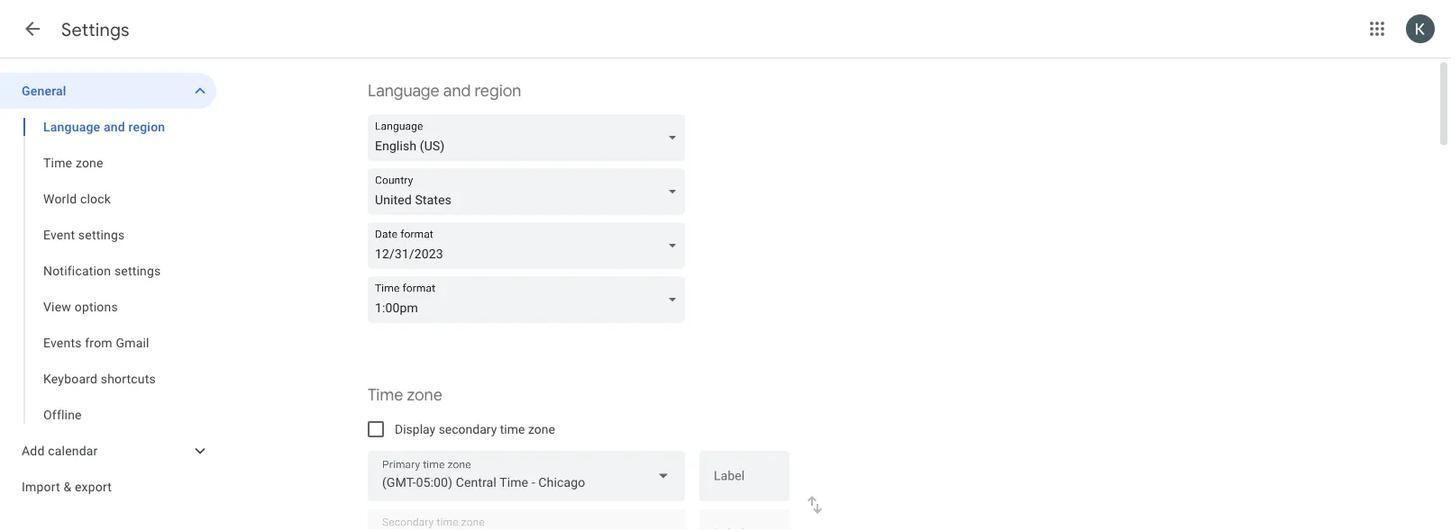 Task type: describe. For each thing, give the bounding box(es) containing it.
view options
[[43, 300, 118, 315]]

go back image
[[22, 18, 43, 40]]

general tree item
[[0, 73, 216, 109]]

settings for notification settings
[[114, 264, 161, 279]]

view
[[43, 300, 71, 315]]

offline
[[43, 408, 82, 423]]

language and region inside group
[[43, 119, 165, 134]]

event
[[43, 228, 75, 242]]

import
[[22, 480, 60, 495]]

add
[[22, 444, 45, 459]]

time inside group
[[43, 156, 72, 170]]

time zone inside group
[[43, 156, 103, 170]]

events from gmail
[[43, 336, 149, 351]]

world
[[43, 192, 77, 206]]

settings
[[61, 18, 130, 41]]

general
[[22, 83, 66, 98]]

secondary
[[439, 422, 497, 437]]

group containing language and region
[[0, 109, 216, 434]]

events
[[43, 336, 82, 351]]

1 vertical spatial region
[[128, 119, 165, 134]]

Label for secondary time zone. text field
[[714, 528, 775, 531]]

gmail
[[116, 336, 149, 351]]

tree containing general
[[0, 73, 216, 506]]

import & export
[[22, 480, 112, 495]]

calendar
[[48, 444, 98, 459]]

settings heading
[[61, 18, 130, 41]]

keyboard shortcuts
[[43, 372, 156, 387]]

settings for event settings
[[78, 228, 125, 242]]



Task type: vqa. For each thing, say whether or not it's contained in the screenshot.
the See
no



Task type: locate. For each thing, give the bounding box(es) containing it.
zone inside group
[[76, 156, 103, 170]]

1 vertical spatial language
[[43, 119, 100, 134]]

display
[[395, 422, 436, 437]]

language inside group
[[43, 119, 100, 134]]

language
[[368, 81, 440, 101], [43, 119, 100, 134]]

world clock
[[43, 192, 111, 206]]

0 horizontal spatial time zone
[[43, 156, 103, 170]]

1 horizontal spatial language and region
[[368, 81, 521, 101]]

settings up the notification settings
[[78, 228, 125, 242]]

1 horizontal spatial time
[[368, 385, 403, 406]]

0 horizontal spatial and
[[104, 119, 125, 134]]

0 vertical spatial time zone
[[43, 156, 103, 170]]

0 vertical spatial settings
[[78, 228, 125, 242]]

group
[[0, 109, 216, 434]]

Label for primary time zone. text field
[[714, 471, 775, 496]]

1 horizontal spatial region
[[475, 81, 521, 101]]

shortcuts
[[101, 372, 156, 387]]

add calendar
[[22, 444, 98, 459]]

1 horizontal spatial time zone
[[368, 385, 442, 406]]

0 vertical spatial and
[[443, 81, 471, 101]]

2 horizontal spatial zone
[[528, 422, 555, 437]]

zone right time
[[528, 422, 555, 437]]

export
[[75, 480, 112, 495]]

0 horizontal spatial region
[[128, 119, 165, 134]]

notification
[[43, 264, 111, 279]]

clock
[[80, 192, 111, 206]]

None field
[[368, 114, 692, 161], [368, 169, 692, 215], [368, 223, 692, 270], [368, 277, 692, 324], [368, 452, 685, 502], [368, 114, 692, 161], [368, 169, 692, 215], [368, 223, 692, 270], [368, 277, 692, 324], [368, 452, 685, 502]]

from
[[85, 336, 112, 351]]

0 horizontal spatial language and region
[[43, 119, 165, 134]]

1 vertical spatial time
[[368, 385, 403, 406]]

0 vertical spatial time
[[43, 156, 72, 170]]

time zone
[[43, 156, 103, 170], [368, 385, 442, 406]]

1 vertical spatial settings
[[114, 264, 161, 279]]

0 horizontal spatial time
[[43, 156, 72, 170]]

1 horizontal spatial language
[[368, 81, 440, 101]]

keyboard
[[43, 372, 97, 387]]

0 vertical spatial language and region
[[368, 81, 521, 101]]

1 horizontal spatial and
[[443, 81, 471, 101]]

notification settings
[[43, 264, 161, 279]]

1 vertical spatial time zone
[[368, 385, 442, 406]]

2 vertical spatial zone
[[528, 422, 555, 437]]

tree
[[0, 73, 216, 506]]

and
[[443, 81, 471, 101], [104, 119, 125, 134]]

language and region
[[368, 81, 521, 101], [43, 119, 165, 134]]

zone
[[76, 156, 103, 170], [407, 385, 442, 406], [528, 422, 555, 437]]

time zone up display
[[368, 385, 442, 406]]

0 vertical spatial language
[[368, 81, 440, 101]]

0 vertical spatial zone
[[76, 156, 103, 170]]

settings
[[78, 228, 125, 242], [114, 264, 161, 279]]

options
[[75, 300, 118, 315]]

1 vertical spatial and
[[104, 119, 125, 134]]

display secondary time zone
[[395, 422, 555, 437]]

time up world
[[43, 156, 72, 170]]

&
[[63, 480, 72, 495]]

time
[[500, 422, 525, 437]]

zone up display
[[407, 385, 442, 406]]

0 horizontal spatial language
[[43, 119, 100, 134]]

time zone up world clock
[[43, 156, 103, 170]]

1 vertical spatial zone
[[407, 385, 442, 406]]

time
[[43, 156, 72, 170], [368, 385, 403, 406]]

zone up clock
[[76, 156, 103, 170]]

1 vertical spatial language and region
[[43, 119, 165, 134]]

event settings
[[43, 228, 125, 242]]

1 horizontal spatial zone
[[407, 385, 442, 406]]

0 horizontal spatial zone
[[76, 156, 103, 170]]

time up display
[[368, 385, 403, 406]]

0 vertical spatial region
[[475, 81, 521, 101]]

region
[[475, 81, 521, 101], [128, 119, 165, 134]]

settings up options
[[114, 264, 161, 279]]



